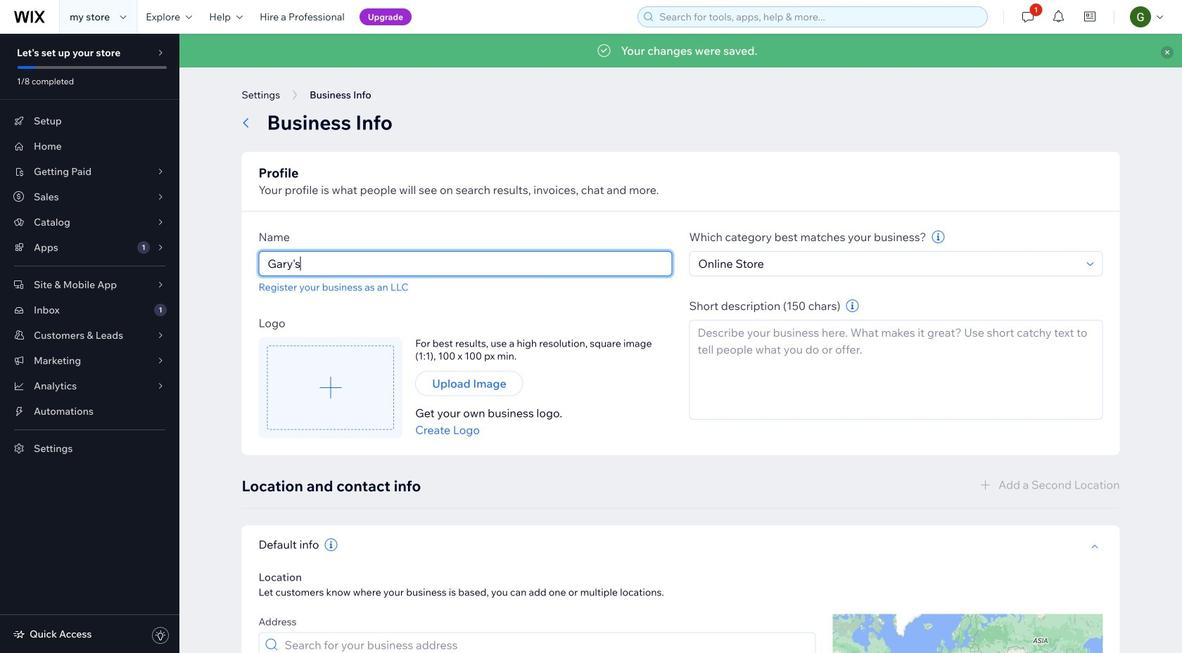 Task type: vqa. For each thing, say whether or not it's contained in the screenshot.
Type your business name (e.g., Amy's Shoes) field
yes



Task type: describe. For each thing, give the bounding box(es) containing it.
Search for tools, apps, help & more... field
[[655, 7, 983, 27]]

Describe your business here. What makes it great? Use short catchy text to tell people what you do or offer. text field
[[689, 320, 1103, 420]]

sidebar element
[[0, 34, 179, 654]]

Type your business name (e.g., Amy's Shoes) field
[[264, 252, 668, 276]]



Task type: locate. For each thing, give the bounding box(es) containing it.
Enter your business or website type field
[[694, 252, 1083, 276]]

Search for your business address field
[[280, 634, 811, 654]]

map region
[[833, 615, 1103, 654]]

alert
[[179, 34, 1183, 68], [179, 34, 1183, 68]]



